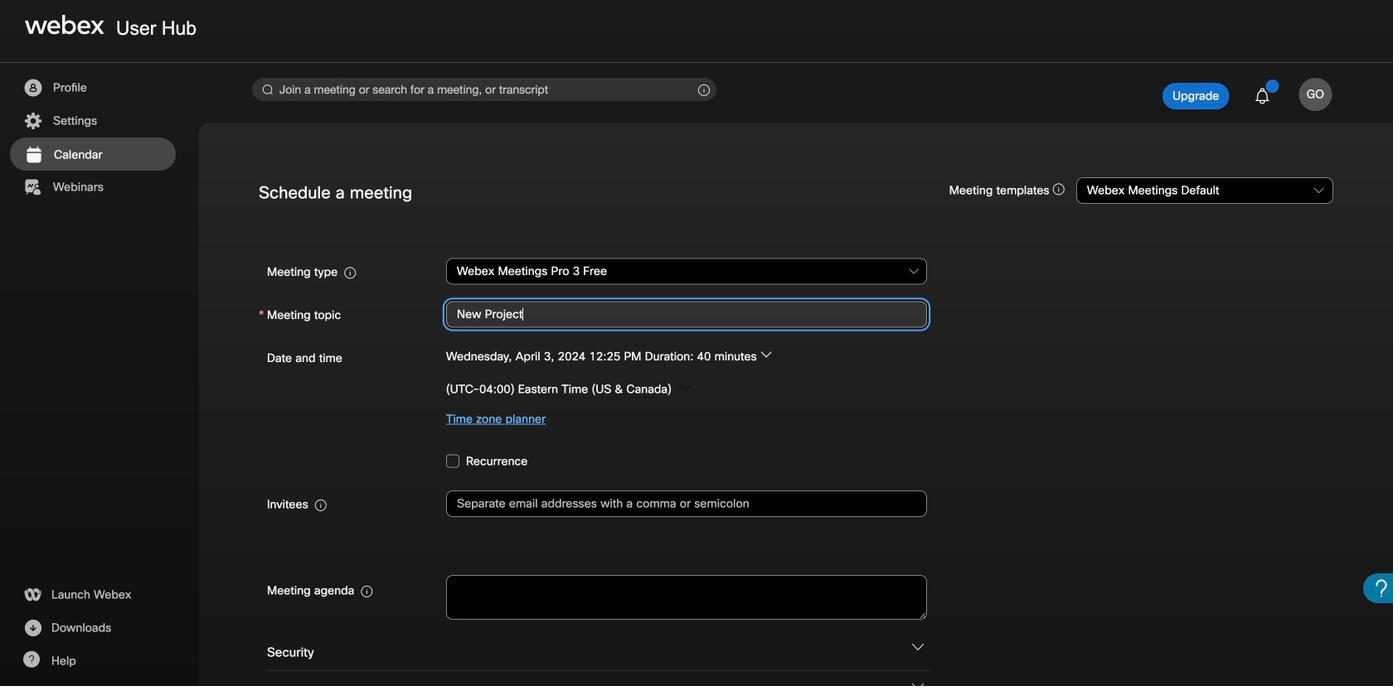 Task type: describe. For each thing, give the bounding box(es) containing it.
ng down image
[[912, 642, 924, 654]]

0 horizontal spatial arrow image
[[679, 383, 691, 395]]

ng help active image
[[22, 652, 40, 669]]

mds meetings_filled image
[[23, 145, 44, 165]]

mds settings_filled image
[[22, 111, 43, 131]]

mds people circle_filled image
[[22, 78, 43, 98]]



Task type: locate. For each thing, give the bounding box(es) containing it.
ng down image
[[912, 682, 924, 687]]

mds content download_filled image
[[22, 619, 43, 639]]

cisco webex image
[[25, 15, 105, 35]]

1 vertical spatial arrow image
[[679, 383, 691, 395]]

0 vertical spatial arrow image
[[761, 349, 772, 361]]

None field
[[446, 257, 927, 287]]

group
[[259, 343, 1334, 435]]

Invitees text field
[[446, 491, 927, 518]]

None text field
[[446, 301, 927, 328]]

mds webinar_filled image
[[22, 178, 43, 197]]

mds webex helix filled image
[[22, 586, 43, 606]]

Join a meeting or search for a meeting, or transcript text field
[[252, 78, 717, 101]]

1 horizontal spatial arrow image
[[761, 349, 772, 361]]

None text field
[[446, 576, 927, 621]]

arrow image
[[761, 349, 772, 361], [679, 383, 691, 395]]



Task type: vqa. For each thing, say whether or not it's contained in the screenshot.
Join a meeting or search for a meeting, or transcript 'text field'
yes



